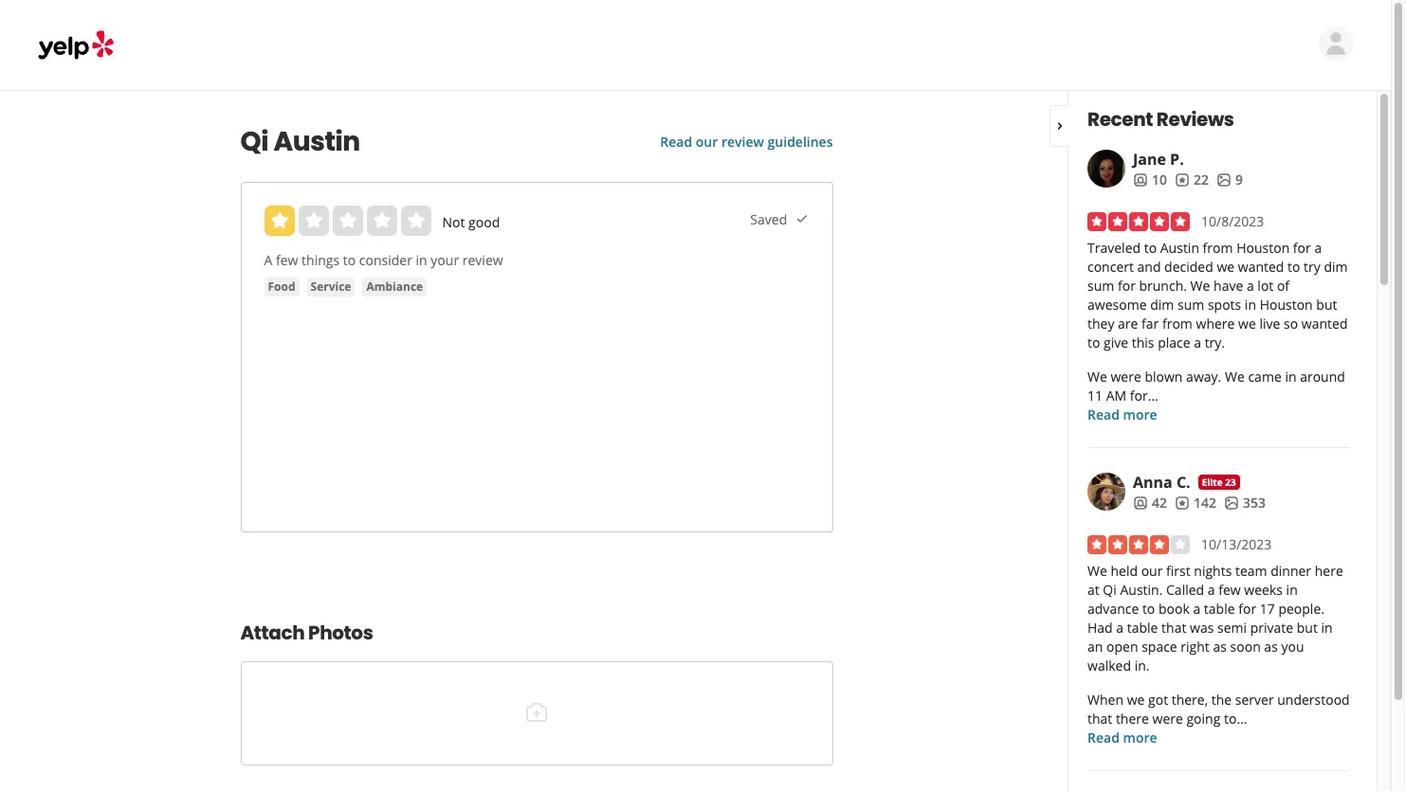 Task type: vqa. For each thing, say whether or not it's contained in the screenshot.
zip code TEXT FIELD
no



Task type: describe. For each thing, give the bounding box(es) containing it.
when
[[1087, 691, 1124, 709]]

traveled to austin from houston for a concert and decided we wanted to try dim sum for brunch. we have a lot of awesome dim sum spots in houston but they are far from where we live so wanted to give this place a try.
[[1087, 239, 1348, 352]]

decided
[[1164, 258, 1213, 276]]

10
[[1152, 171, 1167, 189]]

qi austin
[[240, 123, 360, 160]]

0 vertical spatial for
[[1293, 239, 1311, 257]]

for inside we held our first nights team dinner here at qi austin. called a few weeks in advance to book a table for 17 people. had a table that was semi private but in an open space right as soon as you walked in.
[[1238, 600, 1256, 618]]

am
[[1106, 387, 1127, 405]]

awesome
[[1087, 296, 1147, 314]]

they
[[1087, 315, 1114, 333]]

attach
[[240, 620, 305, 647]]

of
[[1277, 277, 1290, 295]]

0 vertical spatial we
[[1217, 258, 1235, 276]]

to inside we held our first nights team dinner here at qi austin. called a few weeks in advance to book a table for 17 people. had a table that was semi private but in an open space right as soon as you walked in.
[[1142, 600, 1155, 618]]

held
[[1111, 562, 1138, 580]]

read for traveled
[[1087, 406, 1120, 424]]

11
[[1087, 387, 1103, 405]]

in down the people.
[[1321, 619, 1333, 637]]

few inside we held our first nights team dinner here at qi austin. called a few weeks in advance to book a table for 17 people. had a table that was semi private but in an open space right as soon as you walked in.
[[1219, 581, 1241, 599]]

that inside when we got there, the server understood that there were going to…
[[1087, 710, 1112, 728]]

a few things to consider in your review
[[264, 251, 503, 269]]

away.
[[1186, 368, 1222, 386]]

1 vertical spatial for
[[1118, 277, 1136, 295]]

semi
[[1217, 619, 1247, 637]]

saved
[[750, 210, 794, 228]]

a left "try." at the top right
[[1194, 334, 1201, 352]]

not good
[[442, 213, 500, 231]]

traveled
[[1087, 239, 1141, 257]]

ambiance
[[366, 279, 423, 295]]

this
[[1132, 334, 1154, 352]]

we left the came
[[1225, 368, 1245, 386]]

we inside when we got there, the server understood that there were going to…
[[1127, 691, 1145, 709]]

0 vertical spatial wanted
[[1238, 258, 1284, 276]]

anna
[[1133, 472, 1173, 493]]

more for am
[[1123, 406, 1157, 424]]

qi austin link
[[240, 123, 615, 160]]

0 vertical spatial qi
[[240, 123, 268, 160]]

blown
[[1145, 368, 1183, 386]]

0 vertical spatial houston
[[1237, 239, 1290, 257]]

1 horizontal spatial sum
[[1178, 296, 1204, 314]]

we were blown away. we came in around 11 am for…
[[1087, 368, 1345, 405]]

to left the try
[[1288, 258, 1300, 276]]

rating element
[[264, 206, 431, 236]]

an
[[1087, 638, 1103, 656]]

to…
[[1224, 710, 1247, 728]]

attach photos
[[240, 620, 373, 647]]

jane
[[1133, 149, 1166, 170]]

23
[[1225, 476, 1236, 489]]

there,
[[1172, 691, 1208, 709]]

a
[[264, 251, 272, 269]]

anna c.
[[1133, 472, 1191, 493]]

to down they
[[1087, 334, 1100, 352]]

for…
[[1130, 387, 1158, 405]]

when we got there, the server understood that there were going to…
[[1087, 691, 1350, 728]]

attach photos image
[[525, 701, 548, 724]]

around
[[1300, 368, 1345, 386]]

spots
[[1208, 296, 1241, 314]]

recent reviews
[[1087, 106, 1234, 133]]

to up and
[[1144, 239, 1157, 257]]

our inside we held our first nights team dinner here at qi austin. called a few weeks in advance to book a table for 17 people. had a table that was semi private but in an open space right as soon as you walked in.
[[1141, 562, 1163, 580]]

food
[[268, 279, 295, 295]]

got
[[1148, 691, 1168, 709]]

2 as from the left
[[1264, 638, 1278, 656]]

16 review v2 image for 22
[[1175, 172, 1190, 188]]

first
[[1166, 562, 1191, 580]]

reviews element for 10
[[1175, 171, 1209, 190]]

book
[[1159, 600, 1190, 618]]

in.
[[1135, 657, 1150, 675]]

brunch.
[[1139, 277, 1187, 295]]

concert
[[1087, 258, 1134, 276]]

weeks
[[1244, 581, 1283, 599]]

called
[[1166, 581, 1204, 599]]

0 vertical spatial austin
[[274, 123, 360, 160]]

good
[[468, 213, 500, 231]]

read our review guidelines link
[[660, 133, 833, 151]]

advance
[[1087, 600, 1139, 618]]

austin.
[[1120, 581, 1163, 599]]

dinner
[[1271, 562, 1311, 580]]

read more for 11
[[1087, 406, 1157, 424]]

9
[[1235, 171, 1243, 189]]

142
[[1194, 494, 1216, 512]]

read more button for 11
[[1087, 406, 1157, 425]]

read more button for there
[[1087, 729, 1157, 748]]

jane p.
[[1133, 149, 1184, 170]]

16 photos v2 image for 353
[[1224, 496, 1239, 511]]

0 horizontal spatial review
[[462, 251, 503, 269]]

photo of anna c. image
[[1087, 473, 1125, 511]]

open
[[1106, 638, 1138, 656]]

a down "nights"
[[1208, 581, 1215, 599]]

10/13/2023
[[1201, 536, 1272, 554]]

are
[[1118, 315, 1138, 333]]

17
[[1260, 600, 1275, 618]]

1 vertical spatial wanted
[[1302, 315, 1348, 333]]

in down dinner
[[1286, 581, 1298, 599]]

the
[[1211, 691, 1232, 709]]

going
[[1187, 710, 1221, 728]]

space
[[1142, 638, 1177, 656]]

came
[[1248, 368, 1282, 386]]

read our review guidelines
[[660, 133, 833, 151]]

a left lot
[[1247, 277, 1254, 295]]

things
[[302, 251, 340, 269]]

there
[[1116, 710, 1149, 728]]

5 star rating image
[[1087, 212, 1190, 231]]

understood
[[1277, 691, 1350, 709]]



Task type: locate. For each thing, give the bounding box(es) containing it.
austin up the decided
[[1160, 239, 1199, 257]]

2 vertical spatial for
[[1238, 600, 1256, 618]]

photos element
[[1216, 171, 1243, 190], [1224, 494, 1266, 513]]

few right a
[[276, 251, 298, 269]]

and
[[1137, 258, 1161, 276]]

reviews element containing 22
[[1175, 171, 1209, 190]]

1 horizontal spatial as
[[1264, 638, 1278, 656]]

that down book at the bottom right of the page
[[1162, 619, 1186, 637]]

1 horizontal spatial that
[[1162, 619, 1186, 637]]

we down the decided
[[1190, 277, 1210, 295]]

2 vertical spatial we
[[1127, 691, 1145, 709]]

0 vertical spatial photos element
[[1216, 171, 1243, 190]]

0 horizontal spatial wanted
[[1238, 258, 1284, 276]]

for
[[1293, 239, 1311, 257], [1118, 277, 1136, 295], [1238, 600, 1256, 618]]

our
[[696, 133, 718, 151], [1141, 562, 1163, 580]]

1 horizontal spatial for
[[1238, 600, 1256, 618]]

0 vertical spatial sum
[[1087, 277, 1114, 295]]

0 vertical spatial reviews element
[[1175, 171, 1209, 190]]

reviews element down p.
[[1175, 171, 1209, 190]]

1 vertical spatial photos element
[[1224, 494, 1266, 513]]

qi inside we held our first nights team dinner here at qi austin. called a few weeks in advance to book a table for 17 people. had a table that was semi private but in an open space right as soon as you walked in.
[[1103, 581, 1117, 599]]

1 reviews element from the top
[[1175, 171, 1209, 190]]

16 photos v2 image left "9"
[[1216, 172, 1232, 188]]

as down semi
[[1213, 638, 1227, 656]]

we up at
[[1087, 562, 1107, 580]]

in right spots
[[1245, 296, 1256, 314]]

0 horizontal spatial we
[[1127, 691, 1145, 709]]

from down 10/8/2023
[[1203, 239, 1233, 257]]

in
[[416, 251, 427, 269], [1245, 296, 1256, 314], [1285, 368, 1297, 386], [1286, 581, 1298, 599], [1321, 619, 1333, 637]]

that down when
[[1087, 710, 1112, 728]]

dim down brunch.
[[1150, 296, 1174, 314]]

0 vertical spatial were
[[1111, 368, 1141, 386]]

dim
[[1324, 258, 1348, 276], [1150, 296, 1174, 314]]

reviews element
[[1175, 171, 1209, 190], [1175, 494, 1216, 513]]

give
[[1104, 334, 1128, 352]]

read
[[660, 133, 692, 151], [1087, 406, 1120, 424], [1087, 729, 1120, 747]]

16 review v2 image
[[1175, 172, 1190, 188], [1175, 496, 1190, 511]]

sum down concert at the top right
[[1087, 277, 1114, 295]]

16 photos v2 image for 9
[[1216, 172, 1232, 188]]

houston
[[1237, 239, 1290, 257], [1260, 296, 1313, 314]]

photos element down 23
[[1224, 494, 1266, 513]]

None radio
[[264, 206, 294, 236], [298, 206, 329, 236], [332, 206, 363, 236], [366, 206, 397, 236], [264, 206, 294, 236], [298, 206, 329, 236], [332, 206, 363, 236], [366, 206, 397, 236]]

elite
[[1202, 476, 1223, 489]]

but
[[1316, 296, 1337, 314], [1297, 619, 1318, 637]]

service
[[311, 279, 351, 295]]

2 reviews element from the top
[[1175, 494, 1216, 513]]

more down there
[[1123, 729, 1157, 747]]

wanted right so
[[1302, 315, 1348, 333]]

friends element containing 42
[[1133, 494, 1167, 513]]

private
[[1250, 619, 1293, 637]]

16 review v2 image for 142
[[1175, 496, 1190, 511]]

1 vertical spatial table
[[1127, 619, 1158, 637]]

0 vertical spatial 16 photos v2 image
[[1216, 172, 1232, 188]]

table up semi
[[1204, 600, 1235, 618]]

1 vertical spatial from
[[1162, 315, 1193, 333]]

we left live
[[1238, 315, 1256, 333]]

None radio
[[401, 206, 431, 236]]

1 more from the top
[[1123, 406, 1157, 424]]

friends element down anna
[[1133, 494, 1167, 513]]

friends element for 142
[[1133, 494, 1167, 513]]

but inside we held our first nights team dinner here at qi austin. called a few weeks in advance to book a table for 17 people. had a table that was semi private but in an open space right as soon as you walked in.
[[1297, 619, 1318, 637]]

jeremy m. image
[[1319, 27, 1353, 61]]

1 vertical spatial dim
[[1150, 296, 1174, 314]]

were down got
[[1152, 710, 1183, 728]]

nights
[[1194, 562, 1232, 580]]

0 vertical spatial more
[[1123, 406, 1157, 424]]

we held our first nights team dinner here at qi austin. called a few weeks in advance to book a table for 17 people. had a table that was semi private but in an open space right as soon as you walked in.
[[1087, 562, 1343, 675]]

austin up rating element
[[274, 123, 360, 160]]

to
[[1144, 239, 1157, 257], [343, 251, 356, 269], [1288, 258, 1300, 276], [1087, 334, 1100, 352], [1142, 600, 1155, 618]]

we inside traveled to austin from houston for a concert and decided we wanted to try dim sum for brunch. we have a lot of awesome dim sum spots in houston but they are far from where we live so wanted to give this place a try.
[[1190, 277, 1210, 295]]

1 vertical spatial were
[[1152, 710, 1183, 728]]

photos element containing 353
[[1224, 494, 1266, 513]]

16 photos v2 image down 23
[[1224, 496, 1239, 511]]

far
[[1142, 315, 1159, 333]]

2 more from the top
[[1123, 729, 1157, 747]]

reviews element down c.
[[1175, 494, 1216, 513]]

1 read more button from the top
[[1087, 406, 1157, 425]]

1 horizontal spatial wanted
[[1302, 315, 1348, 333]]

more for were
[[1123, 729, 1157, 747]]

c.
[[1177, 472, 1191, 493]]

1 vertical spatial austin
[[1160, 239, 1199, 257]]

16 friends v2 image
[[1133, 172, 1148, 188]]

to down austin.
[[1142, 600, 1155, 618]]

for up awesome
[[1118, 277, 1136, 295]]

1 horizontal spatial dim
[[1324, 258, 1348, 276]]

was
[[1190, 619, 1214, 637]]

for up the try
[[1293, 239, 1311, 257]]

review left guidelines
[[721, 133, 764, 151]]

0 vertical spatial from
[[1203, 239, 1233, 257]]

read more for there
[[1087, 729, 1157, 747]]

p.
[[1170, 149, 1184, 170]]

1 vertical spatial friends element
[[1133, 494, 1167, 513]]

1 vertical spatial review
[[462, 251, 503, 269]]

sum up 'where'
[[1178, 296, 1204, 314]]

0 horizontal spatial qi
[[240, 123, 268, 160]]

1 vertical spatial houston
[[1260, 296, 1313, 314]]

1 vertical spatial we
[[1238, 315, 1256, 333]]

0 horizontal spatial for
[[1118, 277, 1136, 295]]

1 vertical spatial read more
[[1087, 729, 1157, 747]]

0 horizontal spatial austin
[[274, 123, 360, 160]]

guidelines
[[768, 133, 833, 151]]

0 vertical spatial friends element
[[1133, 171, 1167, 190]]

at
[[1087, 581, 1100, 599]]

reviews element for 42
[[1175, 494, 1216, 513]]

place
[[1158, 334, 1190, 352]]

recent
[[1087, 106, 1153, 133]]

1 vertical spatial 16 photos v2 image
[[1224, 496, 1239, 511]]

in left your
[[416, 251, 427, 269]]

sum
[[1087, 277, 1114, 295], [1178, 296, 1204, 314]]

here
[[1315, 562, 1343, 580]]

2 read more from the top
[[1087, 729, 1157, 747]]

a up open
[[1116, 619, 1124, 637]]

were up am
[[1111, 368, 1141, 386]]

photos element containing 9
[[1216, 171, 1243, 190]]

our up austin.
[[1141, 562, 1163, 580]]

soon
[[1230, 638, 1261, 656]]

0 vertical spatial our
[[696, 133, 718, 151]]

1 horizontal spatial review
[[721, 133, 764, 151]]

where
[[1196, 315, 1235, 333]]

1 vertical spatial more
[[1123, 729, 1157, 747]]

in right the came
[[1285, 368, 1297, 386]]

have
[[1214, 277, 1243, 295]]

0 horizontal spatial few
[[276, 251, 298, 269]]

22
[[1194, 171, 1209, 189]]

as
[[1213, 638, 1227, 656], [1264, 638, 1278, 656]]

we up 11
[[1087, 368, 1107, 386]]

reviews
[[1157, 106, 1234, 133]]

table
[[1204, 600, 1235, 618], [1127, 619, 1158, 637]]

friends element
[[1133, 171, 1167, 190], [1133, 494, 1167, 513]]

friends element containing 10
[[1133, 171, 1167, 190]]

1 vertical spatial but
[[1297, 619, 1318, 637]]

1 horizontal spatial our
[[1141, 562, 1163, 580]]

a up was
[[1193, 600, 1201, 618]]

1 horizontal spatial we
[[1217, 258, 1235, 276]]

read more down there
[[1087, 729, 1157, 747]]

2 read more button from the top
[[1087, 729, 1157, 748]]

0 horizontal spatial dim
[[1150, 296, 1174, 314]]

0 horizontal spatial our
[[696, 133, 718, 151]]

photos element for 142
[[1224, 494, 1266, 513]]

16 review v2 image down c.
[[1175, 496, 1190, 511]]

dim right the try
[[1324, 258, 1348, 276]]

1 vertical spatial sum
[[1178, 296, 1204, 314]]

try
[[1304, 258, 1321, 276]]

16 checkmark v2 image
[[794, 212, 809, 227]]

but inside traveled to austin from houston for a concert and decided we wanted to try dim sum for brunch. we have a lot of awesome dim sum spots in houston but they are far from where we live so wanted to give this place a try.
[[1316, 296, 1337, 314]]

0 vertical spatial review
[[721, 133, 764, 151]]

1 horizontal spatial from
[[1203, 239, 1233, 257]]

4 star rating image
[[1087, 536, 1190, 555]]

elite 23
[[1202, 476, 1236, 489]]

we up have
[[1217, 258, 1235, 276]]

qi
[[240, 123, 268, 160], [1103, 581, 1117, 599]]

16 review v2 image left 22
[[1175, 172, 1190, 188]]

0 vertical spatial but
[[1316, 296, 1337, 314]]

2 horizontal spatial we
[[1238, 315, 1256, 333]]

1 read more from the top
[[1087, 406, 1157, 424]]

1 horizontal spatial were
[[1152, 710, 1183, 728]]

1 vertical spatial qi
[[1103, 581, 1117, 599]]

were inside we were blown away. we came in around 11 am for…
[[1111, 368, 1141, 386]]

2 horizontal spatial for
[[1293, 239, 1311, 257]]

read more down am
[[1087, 406, 1157, 424]]

more
[[1123, 406, 1157, 424], [1123, 729, 1157, 747]]

were inside when we got there, the server understood that there were going to…
[[1152, 710, 1183, 728]]

photos element for 22
[[1216, 171, 1243, 190]]

1 vertical spatial our
[[1141, 562, 1163, 580]]

0 horizontal spatial from
[[1162, 315, 1193, 333]]

0 horizontal spatial as
[[1213, 638, 1227, 656]]

lot
[[1258, 277, 1274, 295]]

your
[[431, 251, 459, 269]]

we inside we held our first nights team dinner here at qi austin. called a few weeks in advance to book a table for 17 people. had a table that was semi private but in an open space right as soon as you walked in.
[[1087, 562, 1107, 580]]

close sidebar icon image
[[1052, 118, 1068, 133], [1052, 118, 1068, 133]]

0 vertical spatial few
[[276, 251, 298, 269]]

review right your
[[462, 251, 503, 269]]

2 friends element from the top
[[1133, 494, 1167, 513]]

1 vertical spatial few
[[1219, 581, 1241, 599]]

16 photos v2 image
[[1216, 172, 1232, 188], [1224, 496, 1239, 511]]

few
[[276, 251, 298, 269], [1219, 581, 1241, 599]]

0 horizontal spatial table
[[1127, 619, 1158, 637]]

1 vertical spatial reviews element
[[1175, 494, 1216, 513]]

in inside traveled to austin from houston for a concert and decided we wanted to try dim sum for brunch. we have a lot of awesome dim sum spots in houston but they are far from where we live so wanted to give this place a try.
[[1245, 296, 1256, 314]]

austin inside traveled to austin from houston for a concert and decided we wanted to try dim sum for brunch. we have a lot of awesome dim sum spots in houston but they are far from where we live so wanted to give this place a try.
[[1160, 239, 1199, 257]]

1 as from the left
[[1213, 638, 1227, 656]]

0 vertical spatial read more
[[1087, 406, 1157, 424]]

for left the 17
[[1238, 600, 1256, 618]]

walked
[[1087, 657, 1131, 675]]

0 horizontal spatial sum
[[1087, 277, 1114, 295]]

so
[[1284, 315, 1298, 333]]

wanted up lot
[[1238, 258, 1284, 276]]

16 friends v2 image
[[1133, 496, 1148, 511]]

reviews element containing 142
[[1175, 494, 1216, 513]]

people.
[[1278, 600, 1325, 618]]

table up space
[[1127, 619, 1158, 637]]

friends element for 22
[[1133, 171, 1167, 190]]

1 vertical spatial read more button
[[1087, 729, 1157, 748]]

1 horizontal spatial few
[[1219, 581, 1241, 599]]

not
[[442, 213, 465, 231]]

0 vertical spatial read
[[660, 133, 692, 151]]

try.
[[1205, 334, 1225, 352]]

0 vertical spatial that
[[1162, 619, 1186, 637]]

photo of jane p. image
[[1087, 150, 1125, 188]]

2 vertical spatial read
[[1087, 729, 1120, 747]]

a up the try
[[1314, 239, 1322, 257]]

more down 'for…'
[[1123, 406, 1157, 424]]

2 16 review v2 image from the top
[[1175, 496, 1190, 511]]

live
[[1260, 315, 1280, 333]]

houston down of at the top right of the page
[[1260, 296, 1313, 314]]

friends element down jane
[[1133, 171, 1167, 190]]

photos element right 22
[[1216, 171, 1243, 190]]

server
[[1235, 691, 1274, 709]]

that inside we held our first nights team dinner here at qi austin. called a few weeks in advance to book a table for 17 people. had a table that was semi private but in an open space right as soon as you walked in.
[[1162, 619, 1186, 637]]

read more button down there
[[1087, 729, 1157, 748]]

but down the people.
[[1297, 619, 1318, 637]]

elite 23 link
[[1198, 475, 1240, 490]]

0 vertical spatial table
[[1204, 600, 1235, 618]]

0 horizontal spatial were
[[1111, 368, 1141, 386]]

to right the things
[[343, 251, 356, 269]]

we up there
[[1127, 691, 1145, 709]]

had
[[1087, 619, 1113, 637]]

read more button
[[1087, 406, 1157, 425], [1087, 729, 1157, 748]]

1 vertical spatial read
[[1087, 406, 1120, 424]]

few down "nights"
[[1219, 581, 1241, 599]]

from
[[1203, 239, 1233, 257], [1162, 315, 1193, 333]]

42
[[1152, 494, 1167, 512]]

0 vertical spatial read more button
[[1087, 406, 1157, 425]]

in inside we were blown away. we came in around 11 am for…
[[1285, 368, 1297, 386]]

1 friends element from the top
[[1133, 171, 1167, 190]]

1 horizontal spatial qi
[[1103, 581, 1117, 599]]

read more button down am
[[1087, 406, 1157, 425]]

as down private at the right of page
[[1264, 638, 1278, 656]]

1 horizontal spatial austin
[[1160, 239, 1199, 257]]

a
[[1314, 239, 1322, 257], [1247, 277, 1254, 295], [1194, 334, 1201, 352], [1208, 581, 1215, 599], [1193, 600, 1201, 618], [1116, 619, 1124, 637]]

our left guidelines
[[696, 133, 718, 151]]

right
[[1181, 638, 1210, 656]]

read for we
[[1087, 729, 1120, 747]]

you
[[1281, 638, 1304, 656]]

review
[[721, 133, 764, 151], [462, 251, 503, 269]]

but down the try
[[1316, 296, 1337, 314]]

that
[[1162, 619, 1186, 637], [1087, 710, 1112, 728]]

0 vertical spatial 16 review v2 image
[[1175, 172, 1190, 188]]

from up the place
[[1162, 315, 1193, 333]]

were
[[1111, 368, 1141, 386], [1152, 710, 1183, 728]]

1 horizontal spatial table
[[1204, 600, 1235, 618]]

austin
[[274, 123, 360, 160], [1160, 239, 1199, 257]]

353
[[1243, 494, 1266, 512]]

0 horizontal spatial that
[[1087, 710, 1112, 728]]

1 vertical spatial that
[[1087, 710, 1112, 728]]

1 vertical spatial 16 review v2 image
[[1175, 496, 1190, 511]]

consider
[[359, 251, 412, 269]]

houston up lot
[[1237, 239, 1290, 257]]

0 vertical spatial dim
[[1324, 258, 1348, 276]]

1 16 review v2 image from the top
[[1175, 172, 1190, 188]]

team
[[1235, 562, 1267, 580]]



